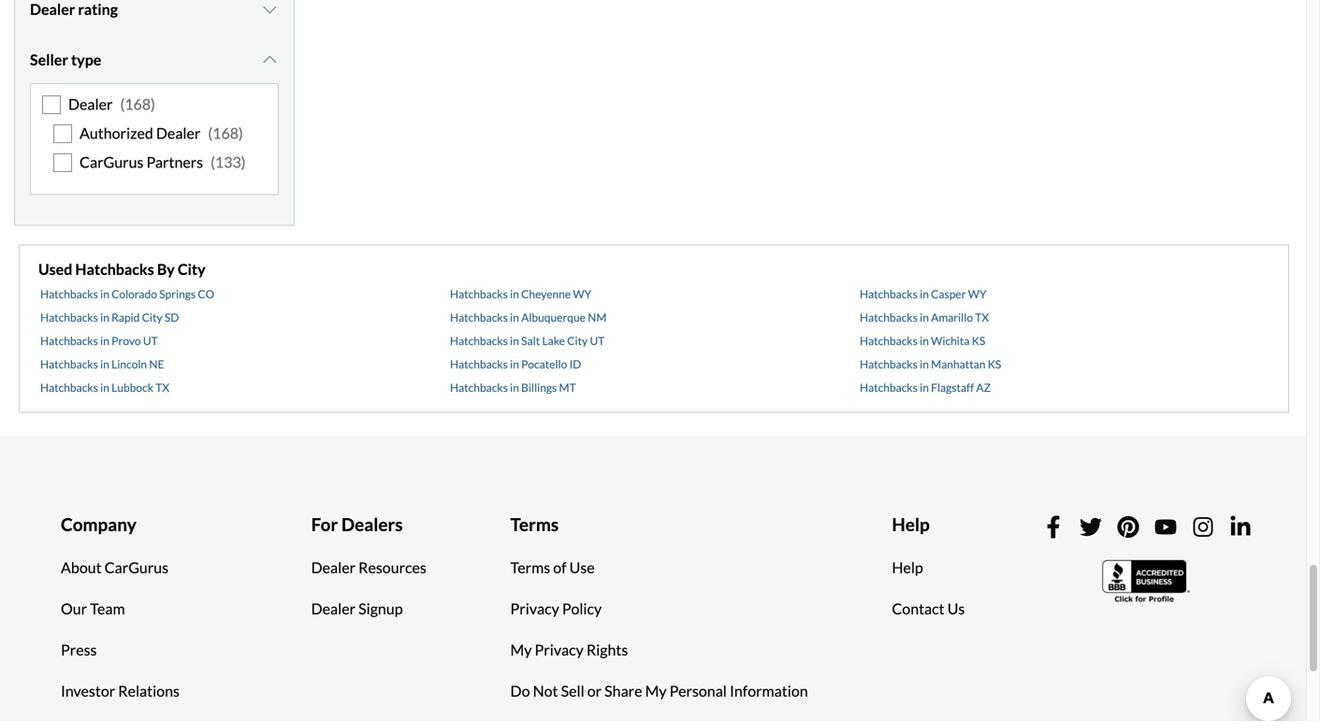 Task type: describe. For each thing, give the bounding box(es) containing it.
in for billings
[[510, 381, 519, 394]]

ks for hatchbacks in wichita ks
[[972, 334, 985, 348]]

id
[[569, 357, 581, 371]]

1 vertical spatial privacy
[[535, 641, 584, 659]]

for
[[311, 514, 338, 535]]

hatchbacks in lubbock tx
[[40, 381, 169, 394]]

dealer for dealer (168)
[[68, 95, 113, 113]]

in for salt
[[510, 334, 519, 348]]

resources
[[358, 559, 426, 577]]

our team
[[61, 600, 125, 618]]

hatchbacks in wichita ks
[[860, 334, 985, 348]]

colorado
[[111, 287, 157, 301]]

hatchbacks in colorado springs co link
[[40, 287, 214, 301]]

hatchbacks for hatchbacks in cheyenne wy
[[450, 287, 508, 301]]

hatchbacks for hatchbacks in lubbock tx
[[40, 381, 98, 394]]

press link
[[47, 630, 111, 671]]

hatchbacks in rapid city sd
[[40, 311, 179, 324]]

seller
[[30, 50, 68, 69]]

ks for hatchbacks in manhattan ks
[[988, 357, 1001, 371]]

used
[[38, 260, 72, 278]]

casper
[[931, 287, 966, 301]]

policy
[[562, 600, 602, 618]]

hatchbacks in cheyenne wy
[[450, 287, 591, 301]]

dealer signup link
[[297, 588, 417, 630]]

billings
[[521, 381, 557, 394]]

in for manhattan
[[920, 357, 929, 371]]

amarillo
[[931, 311, 973, 324]]

contact us link
[[878, 588, 979, 630]]

click for the bbb business review of this auto listing service in cambridge ma image
[[1102, 558, 1192, 605]]

1 ut from the left
[[143, 334, 158, 348]]

do not sell or share my personal information link
[[496, 671, 822, 712]]

hatchbacks in lincoln ne link
[[40, 357, 164, 371]]

seller type button
[[30, 36, 279, 83]]

privacy policy
[[510, 600, 602, 618]]

company
[[61, 514, 136, 535]]

albuquerque
[[521, 311, 586, 324]]

lake
[[542, 334, 565, 348]]

hatchbacks for hatchbacks in billings mt
[[450, 381, 508, 394]]

tx for hatchbacks in amarillo tx
[[975, 311, 989, 324]]

hatchbacks for hatchbacks in albuquerque nm
[[450, 311, 508, 324]]

pocatello
[[521, 357, 567, 371]]

press
[[61, 641, 97, 659]]

0 vertical spatial privacy
[[510, 600, 559, 618]]

springs
[[159, 287, 196, 301]]

in for pocatello
[[510, 357, 519, 371]]

hatchbacks for hatchbacks in lincoln ne
[[40, 357, 98, 371]]

hatchbacks up hatchbacks in colorado springs co
[[75, 260, 154, 278]]

not
[[533, 682, 558, 700]]

dealer signup
[[311, 600, 403, 618]]

dealer (168)
[[68, 95, 155, 113]]

0 vertical spatial (168)
[[120, 95, 155, 113]]

terms of use
[[510, 559, 595, 577]]

flagstaff
[[931, 381, 974, 394]]

chevron down image
[[260, 2, 279, 17]]

in for cheyenne
[[510, 287, 519, 301]]

investor relations link
[[47, 671, 194, 712]]

hatchbacks for hatchbacks in wichita ks
[[860, 334, 918, 348]]

hatchbacks for hatchbacks in casper wy
[[860, 287, 918, 301]]

provo
[[111, 334, 141, 348]]

hatchbacks in wichita ks link
[[860, 334, 985, 348]]

dealers
[[341, 514, 403, 535]]

lubbock
[[111, 381, 153, 394]]

hatchbacks in pocatello id
[[450, 357, 581, 371]]

hatchbacks in billings mt link
[[450, 381, 576, 394]]

cargurus partners (133)
[[80, 153, 246, 171]]

hatchbacks for hatchbacks in salt lake city ut
[[450, 334, 508, 348]]

(133)
[[211, 153, 246, 171]]

hatchbacks in manhattan ks
[[860, 357, 1001, 371]]

hatchbacks in manhattan ks link
[[860, 357, 1001, 371]]

information
[[730, 682, 808, 700]]

city for by
[[178, 260, 206, 278]]

about
[[61, 559, 102, 577]]

in for casper
[[920, 287, 929, 301]]

hatchbacks in amarillo tx
[[860, 311, 989, 324]]

in for wichita
[[920, 334, 929, 348]]

sell
[[561, 682, 584, 700]]

help link
[[878, 547, 937, 588]]

salt
[[521, 334, 540, 348]]

dealer resources
[[311, 559, 426, 577]]

or
[[587, 682, 602, 700]]

my privacy rights
[[510, 641, 628, 659]]

2 ut from the left
[[590, 334, 605, 348]]

hatchbacks in billings mt
[[450, 381, 576, 394]]

signup
[[358, 600, 403, 618]]

in for lubbock
[[100, 381, 109, 394]]

by
[[157, 260, 175, 278]]

dealer up partners
[[156, 124, 201, 142]]

terms for terms of use
[[510, 559, 550, 577]]

hatchbacks in amarillo tx link
[[860, 311, 989, 324]]



Task type: locate. For each thing, give the bounding box(es) containing it.
authorized
[[80, 124, 153, 142]]

wy up nm
[[573, 287, 591, 301]]

my right "share" at the bottom left
[[645, 682, 667, 700]]

2 horizontal spatial city
[[567, 334, 588, 348]]

1 vertical spatial cargurus
[[104, 559, 169, 577]]

about cargurus
[[61, 559, 169, 577]]

1 horizontal spatial city
[[178, 260, 206, 278]]

1 wy from the left
[[573, 287, 591, 301]]

seller type
[[30, 50, 101, 69]]

hatchbacks up hatchbacks in pocatello id
[[450, 334, 508, 348]]

1 vertical spatial city
[[142, 311, 162, 324]]

of
[[553, 559, 567, 577]]

0 vertical spatial tx
[[975, 311, 989, 324]]

az
[[976, 381, 991, 394]]

contact us
[[892, 600, 965, 618]]

(168)
[[120, 95, 155, 113], [208, 124, 243, 142]]

hatchbacks in albuquerque nm link
[[450, 311, 607, 324]]

in left provo
[[100, 334, 109, 348]]

hatchbacks in lubbock tx link
[[40, 381, 169, 394]]

co
[[198, 287, 214, 301]]

hatchbacks in rapid city sd link
[[40, 311, 179, 324]]

in up hatchbacks in lubbock tx link
[[100, 357, 109, 371]]

hatchbacks in casper wy link
[[860, 287, 987, 301]]

hatchbacks in provo ut
[[40, 334, 158, 348]]

in left rapid
[[100, 311, 109, 324]]

in for albuquerque
[[510, 311, 519, 324]]

in down hatchbacks in cheyenne wy link at the left of page
[[510, 311, 519, 324]]

privacy down privacy policy link
[[535, 641, 584, 659]]

in down hatchbacks in manhattan ks
[[920, 381, 929, 394]]

used hatchbacks by city
[[38, 260, 206, 278]]

1 horizontal spatial (168)
[[208, 124, 243, 142]]

ut down nm
[[590, 334, 605, 348]]

1 horizontal spatial ks
[[988, 357, 1001, 371]]

hatchbacks down hatchbacks in lincoln ne
[[40, 381, 98, 394]]

cargurus down authorized
[[80, 153, 144, 171]]

2 help from the top
[[892, 559, 923, 577]]

rapid
[[111, 311, 140, 324]]

manhattan
[[931, 357, 986, 371]]

in for lincoln
[[100, 357, 109, 371]]

type
[[71, 50, 101, 69]]

0 vertical spatial help
[[892, 514, 930, 535]]

hatchbacks down the used
[[40, 287, 98, 301]]

hatchbacks in flagstaff az link
[[860, 381, 991, 394]]

1 vertical spatial ks
[[988, 357, 1001, 371]]

mt
[[559, 381, 576, 394]]

(168) up authorized
[[120, 95, 155, 113]]

sd
[[165, 311, 179, 324]]

my privacy rights link
[[496, 630, 642, 671]]

in for amarillo
[[920, 311, 929, 324]]

hatchbacks in pocatello id link
[[450, 357, 581, 371]]

hatchbacks down hatchbacks in amarillo tx
[[860, 334, 918, 348]]

do not sell or share my personal information
[[510, 682, 808, 700]]

0 horizontal spatial ut
[[143, 334, 158, 348]]

ne
[[149, 357, 164, 371]]

terms up terms of use
[[510, 514, 559, 535]]

do
[[510, 682, 530, 700]]

city up id at the left of the page
[[567, 334, 588, 348]]

hatchbacks down the hatchbacks in manhattan ks link
[[860, 381, 918, 394]]

in down hatchbacks in amarillo tx
[[920, 334, 929, 348]]

hatchbacks in provo ut link
[[40, 334, 158, 348]]

hatchbacks for hatchbacks in flagstaff az
[[860, 381, 918, 394]]

city right by
[[178, 260, 206, 278]]

hatchbacks in flagstaff az
[[860, 381, 991, 394]]

1 vertical spatial (168)
[[208, 124, 243, 142]]

hatchbacks up "hatchbacks in billings mt"
[[450, 357, 508, 371]]

cheyenne
[[521, 287, 571, 301]]

hatchbacks up hatchbacks in lincoln ne link
[[40, 334, 98, 348]]

dealer up authorized
[[68, 95, 113, 113]]

chevron down image
[[260, 52, 279, 67]]

0 vertical spatial city
[[178, 260, 206, 278]]

in down hatchbacks in pocatello id link
[[510, 381, 519, 394]]

hatchbacks up hatchbacks in wichita ks
[[860, 311, 918, 324]]

2 terms from the top
[[510, 559, 550, 577]]

authorized dealer (168)
[[80, 124, 243, 142]]

in down hatchbacks in casper wy
[[920, 311, 929, 324]]

2 vertical spatial city
[[567, 334, 588, 348]]

nm
[[588, 311, 607, 324]]

privacy policy link
[[496, 588, 616, 630]]

hatchbacks up the hatchbacks in provo ut
[[40, 311, 98, 324]]

terms of use link
[[496, 547, 609, 588]]

wy for hatchbacks in cheyenne wy
[[573, 287, 591, 301]]

in for provo
[[100, 334, 109, 348]]

0 vertical spatial cargurus
[[80, 153, 144, 171]]

our
[[61, 600, 87, 618]]

0 horizontal spatial (168)
[[120, 95, 155, 113]]

hatchbacks in colorado springs co
[[40, 287, 214, 301]]

0 horizontal spatial tx
[[156, 381, 169, 394]]

investor relations
[[61, 682, 180, 700]]

tx for hatchbacks in lubbock tx
[[156, 381, 169, 394]]

in for colorado
[[100, 287, 109, 301]]

in up hatchbacks in amarillo tx
[[920, 287, 929, 301]]

hatchbacks in salt lake city ut
[[450, 334, 605, 348]]

in up hatchbacks in albuquerque nm link
[[510, 287, 519, 301]]

partners
[[146, 153, 203, 171]]

tx down ne
[[156, 381, 169, 394]]

dealer for dealer signup
[[311, 600, 356, 618]]

0 vertical spatial ks
[[972, 334, 985, 348]]

dealer down for
[[311, 559, 356, 577]]

lincoln
[[111, 357, 147, 371]]

1 vertical spatial help
[[892, 559, 923, 577]]

team
[[90, 600, 125, 618]]

hatchbacks down hatchbacks in wichita ks link
[[860, 357, 918, 371]]

hatchbacks in lincoln ne
[[40, 357, 164, 371]]

relations
[[118, 682, 180, 700]]

hatchbacks down the hatchbacks in cheyenne wy
[[450, 311, 508, 324]]

rights
[[586, 641, 628, 659]]

in left salt
[[510, 334, 519, 348]]

terms for terms
[[510, 514, 559, 535]]

ut up ne
[[143, 334, 158, 348]]

wichita
[[931, 334, 970, 348]]

dealer resources link
[[297, 547, 440, 588]]

hatchbacks for hatchbacks in provo ut
[[40, 334, 98, 348]]

hatchbacks for hatchbacks in amarillo tx
[[860, 311, 918, 324]]

help
[[892, 514, 930, 535], [892, 559, 923, 577]]

hatchbacks in albuquerque nm
[[450, 311, 607, 324]]

my up 'do'
[[510, 641, 532, 659]]

ks right wichita
[[972, 334, 985, 348]]

1 terms from the top
[[510, 514, 559, 535]]

my
[[510, 641, 532, 659], [645, 682, 667, 700]]

1 help from the top
[[892, 514, 930, 535]]

city for rapid
[[142, 311, 162, 324]]

in up hatchbacks in flagstaff az link
[[920, 357, 929, 371]]

in down hatchbacks in lincoln ne link
[[100, 381, 109, 394]]

privacy
[[510, 600, 559, 618], [535, 641, 584, 659]]

1 vertical spatial my
[[645, 682, 667, 700]]

ks up az on the bottom right of page
[[988, 357, 1001, 371]]

(168) up (133)
[[208, 124, 243, 142]]

hatchbacks up hatchbacks in albuquerque nm link
[[450, 287, 508, 301]]

1 horizontal spatial tx
[[975, 311, 989, 324]]

our team link
[[47, 588, 139, 630]]

tx
[[975, 311, 989, 324], [156, 381, 169, 394]]

city
[[178, 260, 206, 278], [142, 311, 162, 324], [567, 334, 588, 348]]

for dealers
[[311, 514, 403, 535]]

city left sd
[[142, 311, 162, 324]]

privacy down "terms of use" link on the bottom
[[510, 600, 559, 618]]

cargurus up team
[[104, 559, 169, 577]]

contact
[[892, 600, 945, 618]]

in for flagstaff
[[920, 381, 929, 394]]

hatchbacks in salt lake city ut link
[[450, 334, 605, 348]]

hatchbacks for hatchbacks in colorado springs co
[[40, 287, 98, 301]]

hatchbacks up hatchbacks in amarillo tx
[[860, 287, 918, 301]]

2 wy from the left
[[968, 287, 987, 301]]

wy for hatchbacks in casper wy
[[968, 287, 987, 301]]

ut
[[143, 334, 158, 348], [590, 334, 605, 348]]

1 horizontal spatial wy
[[968, 287, 987, 301]]

1 horizontal spatial ut
[[590, 334, 605, 348]]

0 horizontal spatial city
[[142, 311, 162, 324]]

us
[[947, 600, 965, 618]]

help up contact
[[892, 559, 923, 577]]

tx right amarillo
[[975, 311, 989, 324]]

wy right the casper
[[968, 287, 987, 301]]

0 horizontal spatial my
[[510, 641, 532, 659]]

hatchbacks for hatchbacks in manhattan ks
[[860, 357, 918, 371]]

1 vertical spatial tx
[[156, 381, 169, 394]]

dealer for dealer resources
[[311, 559, 356, 577]]

in up hatchbacks in rapid city sd link
[[100, 287, 109, 301]]

terms
[[510, 514, 559, 535], [510, 559, 550, 577]]

hatchbacks for hatchbacks in pocatello id
[[450, 357, 508, 371]]

hatchbacks in casper wy
[[860, 287, 987, 301]]

use
[[569, 559, 595, 577]]

terms left of on the bottom
[[510, 559, 550, 577]]

personal
[[669, 682, 727, 700]]

0 horizontal spatial wy
[[573, 287, 591, 301]]

1 horizontal spatial my
[[645, 682, 667, 700]]

hatchbacks in cheyenne wy link
[[450, 287, 591, 301]]

hatchbacks down the hatchbacks in provo ut
[[40, 357, 98, 371]]

1 vertical spatial terms
[[510, 559, 550, 577]]

investor
[[61, 682, 115, 700]]

about cargurus link
[[47, 547, 183, 588]]

hatchbacks
[[75, 260, 154, 278], [40, 287, 98, 301], [450, 287, 508, 301], [860, 287, 918, 301], [40, 311, 98, 324], [450, 311, 508, 324], [860, 311, 918, 324], [40, 334, 98, 348], [450, 334, 508, 348], [860, 334, 918, 348], [40, 357, 98, 371], [450, 357, 508, 371], [860, 357, 918, 371], [40, 381, 98, 394], [450, 381, 508, 394], [860, 381, 918, 394]]

in
[[100, 287, 109, 301], [510, 287, 519, 301], [920, 287, 929, 301], [100, 311, 109, 324], [510, 311, 519, 324], [920, 311, 929, 324], [100, 334, 109, 348], [510, 334, 519, 348], [920, 334, 929, 348], [100, 357, 109, 371], [510, 357, 519, 371], [920, 357, 929, 371], [100, 381, 109, 394], [510, 381, 519, 394], [920, 381, 929, 394]]

share
[[605, 682, 642, 700]]

0 horizontal spatial ks
[[972, 334, 985, 348]]

dealer left signup
[[311, 600, 356, 618]]

in up "hatchbacks in billings mt"
[[510, 357, 519, 371]]

help up help link
[[892, 514, 930, 535]]

in for rapid
[[100, 311, 109, 324]]

0 vertical spatial my
[[510, 641, 532, 659]]

hatchbacks down hatchbacks in pocatello id link
[[450, 381, 508, 394]]

0 vertical spatial terms
[[510, 514, 559, 535]]

hatchbacks for hatchbacks in rapid city sd
[[40, 311, 98, 324]]



Task type: vqa. For each thing, say whether or not it's contained in the screenshot.
ID
yes



